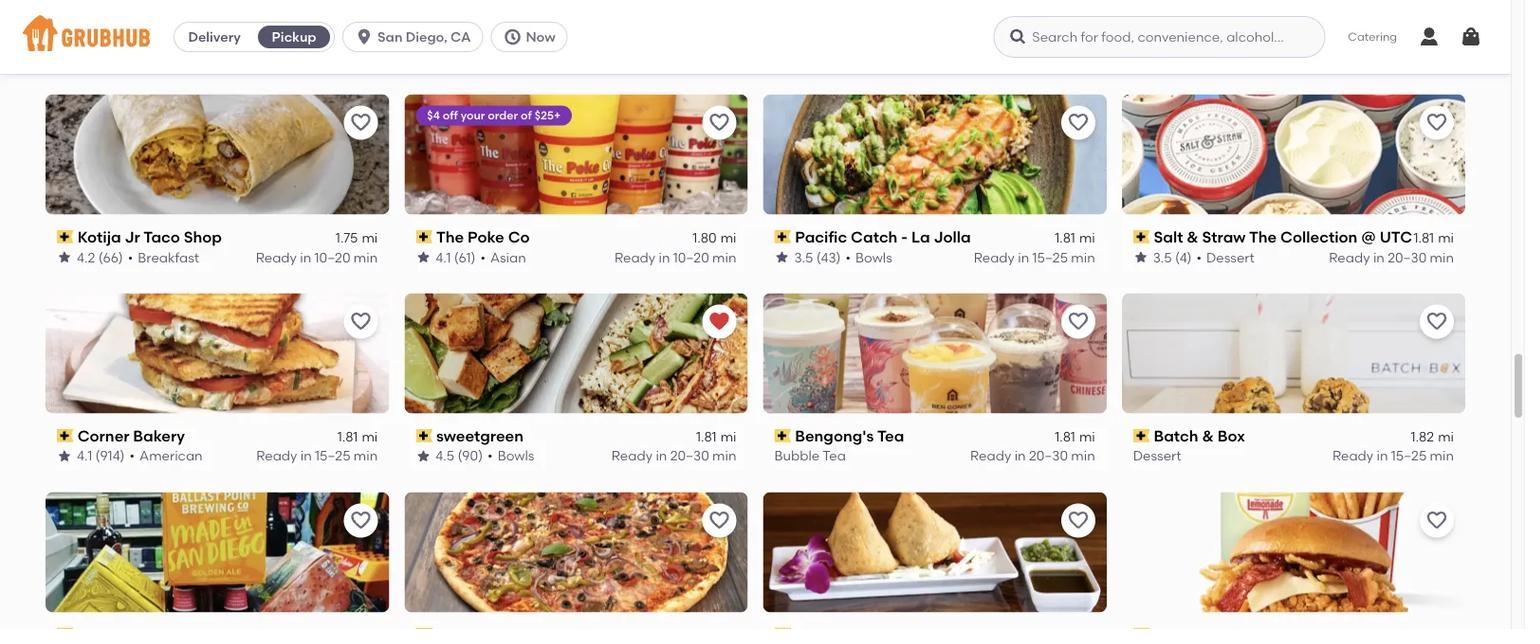 Task type: describe. For each thing, give the bounding box(es) containing it.
mi for corner bakery
[[362, 429, 378, 445]]

save this restaurant image for the batch & box  logo
[[1425, 311, 1448, 333]]

in for pacific catch - la jolla
[[1018, 249, 1029, 265]]

4.9 (741)
[[1153, 50, 1202, 66]]

min for sweetgreen
[[712, 448, 736, 464]]

star icon image for the poke co
[[416, 250, 431, 265]]

(66)
[[98, 249, 123, 265]]

• american
[[129, 448, 203, 464]]

Search for food, convenience, alcohol... search field
[[993, 16, 1325, 58]]

mi for sweetgreen
[[720, 429, 736, 445]]

ca
[[451, 29, 471, 45]]

1.81 mi for pacific catch - la jolla
[[1055, 230, 1095, 246]]

star icon image for salt & straw the collection @ utc
[[1133, 250, 1148, 265]]

kotija jr taco shop logo image
[[46, 95, 389, 215]]

4.9
[[1153, 50, 1171, 66]]

1.67
[[336, 31, 358, 47]]

kfc logo image
[[1122, 493, 1465, 613]]

15–25 for corner bakery
[[315, 448, 350, 464]]

stars & stripes taco shop
[[1154, 29, 1345, 47]]

• breakfast for jr
[[128, 249, 199, 265]]

delivery button
[[175, 22, 254, 52]]

save this restaurant button for bengong's tea logo on the right of page
[[1061, 305, 1095, 339]]

1.82 mi
[[1411, 429, 1454, 445]]

saved restaurant image
[[708, 311, 731, 333]]

utc
[[1380, 228, 1412, 246]]

pickup
[[272, 29, 316, 45]]

save this restaurant image for charminar indian restaurant logo
[[1067, 510, 1089, 532]]

san diego, ca button
[[342, 22, 491, 52]]

ready for pressed retail
[[256, 50, 297, 66]]

mi for kotija jr taco shop
[[362, 230, 378, 246]]

subscription pass image for corner bakery
[[57, 429, 74, 443]]

min for batch & box
[[1430, 448, 1454, 464]]

(13)
[[98, 50, 120, 66]]

(43)
[[816, 249, 841, 265]]

min inside 1.70 mi ready in 25–35 min
[[1071, 50, 1095, 66]]

& for box
[[1202, 427, 1214, 445]]

pressed retail
[[77, 29, 184, 47]]

1.81 for bengong's tea
[[1055, 429, 1075, 445]]

mi inside 1.70 mi ready in 25–35 min
[[1079, 31, 1095, 47]]

15–25 for pacific catch - la jolla
[[1032, 249, 1068, 265]]

batch & box
[[1154, 427, 1245, 445]]

1 horizontal spatial taco
[[1267, 29, 1303, 47]]

ready for salt & straw the collection @ utc
[[1329, 249, 1370, 265]]

$4 off your order of $25+
[[427, 109, 561, 122]]

of
[[521, 109, 532, 122]]

save this restaurant image for plaza wine and spirit logo
[[349, 510, 372, 532]]

1.70
[[1053, 31, 1075, 47]]

(914)
[[95, 448, 125, 464]]

min for corner bakery
[[354, 448, 378, 464]]

1.81 mi for bengong's tea
[[1055, 429, 1095, 445]]

subway - carmel valey
[[436, 29, 615, 47]]

25–35
[[1029, 50, 1068, 66]]

1.74 mi
[[1412, 31, 1454, 47]]

• mexican
[[1207, 50, 1271, 66]]

save this restaurant image for kfc logo save this restaurant button
[[1425, 510, 1448, 532]]

4.5
[[436, 448, 454, 464]]

1.75 mi
[[336, 230, 378, 246]]

bubble
[[774, 448, 820, 464]]

batch & box  logo image
[[1122, 294, 1465, 414]]

straw
[[1202, 228, 1246, 246]]

kotija jr taco shop
[[77, 228, 222, 246]]

& for straw
[[1187, 228, 1198, 246]]

min for bengong's tea
[[1071, 448, 1095, 464]]

1.67 mi
[[336, 31, 378, 47]]

svg image inside now 'button'
[[503, 28, 522, 46]]

jr
[[125, 228, 140, 246]]

tea for bubble tea
[[823, 448, 846, 464]]

ready for batch & box
[[1332, 448, 1373, 464]]

delivery
[[188, 29, 241, 45]]

min for pressed retail
[[354, 50, 378, 66]]

order
[[488, 109, 518, 122]]

1 vertical spatial shop
[[184, 228, 222, 246]]

subscription pass image for batch & box
[[1133, 429, 1150, 443]]

• for the poke co
[[480, 249, 486, 265]]

• bowls for pacific catch - la jolla
[[846, 249, 892, 265]]

pacific catch - la jolla logo image
[[763, 95, 1107, 215]]

subscription pass image for salt & straw the collection @ utc
[[1133, 230, 1150, 244]]

save this restaurant button for corner bakery logo
[[344, 305, 378, 339]]

1 vertical spatial american
[[139, 448, 203, 464]]

4.1 (61)
[[436, 249, 476, 265]]

1.80 mi
[[693, 230, 736, 246]]

min for kotija jr taco shop
[[354, 249, 378, 265]]

save this restaurant button for the knockout pizza logo
[[702, 504, 736, 538]]

ready in 15–25 min for corner bakery
[[256, 448, 378, 464]]

4.1 (914)
[[77, 448, 125, 464]]

1.81 for salt & straw the collection @ utc
[[1414, 230, 1434, 246]]

3.9
[[77, 50, 95, 66]]

• dessert
[[1196, 249, 1255, 265]]

(61)
[[454, 249, 476, 265]]

salt
[[1154, 228, 1183, 246]]

catering button
[[1335, 15, 1410, 59]]

save this restaurant image for bengong's tea logo on the right of page
[[1067, 311, 1089, 333]]

1.82
[[1411, 429, 1434, 445]]

svg image
[[1418, 26, 1441, 48]]

breakfast for retail
[[135, 50, 196, 66]]

tea for bengong's tea
[[877, 427, 904, 445]]

ready in 20–30 min for sweetgreen
[[612, 448, 736, 464]]

save this restaurant button for plaza wine and spirit logo
[[344, 504, 378, 538]]

salt & straw the collection @ utc logo image
[[1122, 95, 1465, 215]]

salt & straw the collection @ utc
[[1154, 228, 1412, 246]]

save this restaurant image for corner bakery logo
[[349, 311, 372, 333]]

in for the poke co
[[659, 249, 670, 265]]

bowls for sweetgreen
[[498, 448, 534, 464]]

3.7 (22)
[[436, 50, 481, 66]]

poke
[[468, 228, 504, 246]]

1.81 mi for sweetgreen
[[696, 429, 736, 445]]

carmel
[[515, 29, 571, 47]]

star icon image for pressed retail
[[57, 51, 72, 66]]

4.5 (90)
[[436, 448, 483, 464]]

3.5 for salt & straw the collection @ utc
[[1153, 249, 1172, 265]]

the poke co logo image
[[404, 95, 748, 215]]

subscription pass image for pressed retail
[[57, 31, 74, 45]]

off
[[443, 109, 458, 122]]

kotija
[[77, 228, 121, 246]]

subscription pass image inside subway - carmel valey 'link'
[[416, 31, 432, 45]]

3.5 for pacific catch - la jolla
[[794, 249, 813, 265]]

ready for corner bakery
[[256, 448, 297, 464]]

1.74
[[1412, 31, 1434, 47]]

1 horizontal spatial -
[[901, 228, 908, 246]]

& for stripes
[[1196, 29, 1208, 47]]

ready for pacific catch - la jolla
[[974, 249, 1015, 265]]

3.9 (13)
[[77, 50, 120, 66]]

1.81 mi for corner bakery
[[337, 429, 378, 445]]

collection
[[1280, 228, 1358, 246]]

ready in 15–25 min for batch & box
[[1332, 448, 1454, 464]]

save this restaurant image for salt & straw the collection @ utc logo
[[1425, 112, 1448, 134]]

pressed
[[77, 29, 137, 47]]

box
[[1217, 427, 1245, 445]]

batch
[[1154, 427, 1198, 445]]

saved restaurant button
[[702, 305, 736, 339]]

ready for kotija jr taco shop
[[256, 249, 297, 265]]

1.81 for pacific catch - la jolla
[[1055, 230, 1075, 246]]

bubble tea
[[774, 448, 846, 464]]

in for corner bakery
[[300, 448, 312, 464]]

1 horizontal spatial dessert
[[1206, 249, 1255, 265]]

15–25 for pressed retail
[[315, 50, 350, 66]]

ready in 10–20 min for kotija jr taco shop
[[256, 249, 378, 265]]

your
[[461, 109, 485, 122]]

• for kotija jr taco shop
[[128, 249, 133, 265]]

jolla
[[934, 228, 971, 246]]

stripes
[[1211, 29, 1263, 47]]

1 vertical spatial dessert
[[1133, 448, 1181, 464]]

ready in 20–30 min for bengong's tea
[[970, 448, 1095, 464]]

• for pacific catch - la jolla
[[846, 249, 851, 265]]

4.2
[[77, 249, 95, 265]]

• bowls for sweetgreen
[[488, 448, 534, 464]]

4.1 for the poke co
[[436, 249, 451, 265]]

stars
[[1154, 29, 1192, 47]]



Task type: vqa. For each thing, say whether or not it's contained in the screenshot.


Task type: locate. For each thing, give the bounding box(es) containing it.
• asian
[[480, 249, 526, 265]]

1 horizontal spatial american
[[495, 50, 558, 66]]

20–30
[[1388, 249, 1427, 265], [670, 448, 709, 464], [1029, 448, 1068, 464]]

in for bengong's tea
[[1014, 448, 1026, 464]]

mi for the poke co
[[720, 230, 736, 246]]

1 vertical spatial taco
[[143, 228, 180, 246]]

taco right jr
[[143, 228, 180, 246]]

breakfast
[[135, 50, 196, 66], [138, 249, 199, 265]]

0 vertical spatial -
[[505, 29, 512, 47]]

min for salt & straw the collection @ utc
[[1430, 249, 1454, 265]]

star icon image left 4.5
[[416, 449, 431, 464]]

star icon image left 3.5 (43)
[[774, 250, 790, 265]]

2 horizontal spatial ready in 20–30 min
[[1329, 249, 1454, 265]]

bowls
[[856, 249, 892, 265], [498, 448, 534, 464]]

1.81 mi for salt & straw the collection @ utc
[[1414, 230, 1454, 246]]

star icon image left 4.1 (914)
[[57, 449, 72, 464]]

star icon image left 3.5 (4)
[[1133, 250, 1148, 265]]

1 horizontal spatial bowls
[[856, 249, 892, 265]]

ready in 15–25 min
[[256, 50, 378, 66], [974, 249, 1095, 265], [256, 448, 378, 464], [1332, 448, 1454, 464]]

ready in 10–20 min down the 1.75
[[256, 249, 378, 265]]

ready inside 1.70 mi ready in 25–35 min
[[971, 50, 1012, 66]]

in for salt & straw the collection @ utc
[[1373, 249, 1385, 265]]

ready for bengong's tea
[[970, 448, 1011, 464]]

catch
[[851, 228, 898, 246]]

mi for batch & box
[[1438, 429, 1454, 445]]

(90)
[[458, 448, 483, 464]]

subscription pass image for pacific catch - la jolla
[[774, 230, 791, 244]]

save this restaurant image
[[1067, 112, 1089, 134], [1425, 510, 1448, 532]]

1 horizontal spatial ready in 10–20 min
[[615, 249, 736, 265]]

tea right bengong's
[[877, 427, 904, 445]]

mexican
[[1217, 50, 1271, 66]]

1.81
[[1055, 230, 1075, 246], [1414, 230, 1434, 246], [337, 429, 358, 445], [696, 429, 717, 445], [1055, 429, 1075, 445]]

the up 4.1 (61)
[[436, 228, 464, 246]]

• right (741)
[[1207, 50, 1212, 66]]

10–20 for the poke co
[[673, 249, 709, 265]]

1.70 mi ready in 25–35 min
[[971, 31, 1095, 66]]

charminar indian restaurant logo image
[[763, 493, 1107, 613]]

0 vertical spatial • bowls
[[846, 249, 892, 265]]

0 vertical spatial tea
[[877, 427, 904, 445]]

subscription pass image left the poke co
[[416, 230, 432, 244]]

0 vertical spatial • breakfast
[[125, 50, 196, 66]]

$25+
[[535, 109, 561, 122]]

star icon image for corner bakery
[[57, 449, 72, 464]]

2 vertical spatial &
[[1202, 427, 1214, 445]]

• bowls down catch at the top right
[[846, 249, 892, 265]]

min
[[354, 50, 378, 66], [1071, 50, 1095, 66], [354, 249, 378, 265], [712, 249, 736, 265], [1071, 249, 1095, 265], [1430, 249, 1454, 265], [354, 448, 378, 464], [712, 448, 736, 464], [1071, 448, 1095, 464], [1430, 448, 1454, 464]]

3.5 left (4)
[[1153, 249, 1172, 265]]

main navigation navigation
[[0, 0, 1511, 74]]

4.2 (66)
[[77, 249, 123, 265]]

0 horizontal spatial tea
[[823, 448, 846, 464]]

1 horizontal spatial 20–30
[[1029, 448, 1068, 464]]

1.81 for sweetgreen
[[696, 429, 717, 445]]

2 ready in 10–20 min from the left
[[615, 249, 736, 265]]

-
[[505, 29, 512, 47], [901, 228, 908, 246]]

subway
[[436, 29, 502, 47]]

sweetgreen logo image
[[404, 294, 748, 414]]

@
[[1361, 228, 1376, 246]]

mi for pacific catch - la jolla
[[1079, 230, 1095, 246]]

1 vertical spatial -
[[901, 228, 908, 246]]

0 horizontal spatial taco
[[143, 228, 180, 246]]

taco
[[1267, 29, 1303, 47], [143, 228, 180, 246]]

ready
[[256, 50, 297, 66], [971, 50, 1012, 66], [256, 249, 297, 265], [615, 249, 655, 265], [974, 249, 1015, 265], [1329, 249, 1370, 265], [256, 448, 297, 464], [612, 448, 653, 464], [970, 448, 1011, 464], [1332, 448, 1373, 464]]

(4)
[[1175, 249, 1192, 265]]

subscription pass image
[[57, 31, 74, 45], [774, 230, 791, 244], [1133, 230, 1150, 244], [416, 429, 432, 443], [774, 429, 791, 443], [1133, 429, 1150, 443]]

2 10–20 from the left
[[673, 249, 709, 265]]

star icon image left 4.1 (61)
[[416, 250, 431, 265]]

ready for sweetgreen
[[612, 448, 653, 464]]

subscription pass image left batch
[[1133, 429, 1150, 443]]

1 horizontal spatial 3.5
[[1153, 249, 1172, 265]]

subscription pass image for stars & stripes taco shop
[[1133, 31, 1150, 45]]

1 horizontal spatial 4.1
[[436, 249, 451, 265]]

subscription pass image for sweetgreen
[[416, 429, 432, 443]]

15–25
[[315, 50, 350, 66], [1032, 249, 1068, 265], [315, 448, 350, 464], [1391, 448, 1427, 464]]

save this restaurant image for kotija jr taco shop logo
[[349, 112, 372, 134]]

ready for the poke co
[[615, 249, 655, 265]]

save this restaurant image down '25–35'
[[1067, 112, 1089, 134]]

the right straw
[[1249, 228, 1277, 246]]

1 horizontal spatial save this restaurant image
[[1425, 510, 1448, 532]]

0 vertical spatial save this restaurant image
[[1067, 112, 1089, 134]]

- left la
[[901, 228, 908, 246]]

(741)
[[1174, 50, 1202, 66]]

san diego, ca
[[378, 29, 471, 45]]

20–30 for salt & straw the collection @ utc
[[1388, 249, 1427, 265]]

subscription pass image for bengong's tea
[[774, 429, 791, 443]]

pacific
[[795, 228, 847, 246]]

ready in 10–20 min down the 1.80
[[615, 249, 736, 265]]

bengong's tea
[[795, 427, 904, 445]]

& up (741)
[[1196, 29, 1208, 47]]

subscription pass image left corner
[[57, 429, 74, 443]]

0 horizontal spatial save this restaurant image
[[1067, 112, 1089, 134]]

min for the poke co
[[712, 249, 736, 265]]

subscription pass image for kotija jr taco shop
[[57, 230, 74, 244]]

knockout pizza logo image
[[404, 493, 748, 613]]

shop right jr
[[184, 228, 222, 246]]

ready in 15–25 min for pressed retail
[[256, 50, 378, 66]]

bengong's
[[795, 427, 874, 445]]

• right (4)
[[1196, 249, 1202, 265]]

• breakfast down retail
[[125, 50, 196, 66]]

• right '(90)' on the bottom left of page
[[488, 448, 493, 464]]

now
[[526, 29, 555, 45]]

ready in 10–20 min for the poke co
[[615, 249, 736, 265]]

save this restaurant button
[[344, 106, 378, 140], [702, 106, 736, 140], [1061, 106, 1095, 140], [1420, 106, 1454, 140], [344, 305, 378, 339], [1061, 305, 1095, 339], [1420, 305, 1454, 339], [344, 504, 378, 538], [702, 504, 736, 538], [1061, 504, 1095, 538], [1420, 504, 1454, 538]]

star icon image for sweetgreen
[[416, 449, 431, 464]]

0 horizontal spatial 4.1
[[77, 448, 92, 464]]

subscription pass image left stars
[[1133, 31, 1150, 45]]

0 horizontal spatial shop
[[184, 228, 222, 246]]

ready in 15–25 min for pacific catch - la jolla
[[974, 249, 1095, 265]]

mi for stars & stripes taco shop
[[1438, 31, 1454, 47]]

star icon image left 4.9
[[1133, 51, 1148, 66]]

svg image left 1.70
[[1008, 28, 1027, 46]]

valey
[[575, 29, 615, 47]]

0 horizontal spatial ready in 20–30 min
[[612, 448, 736, 464]]

save this restaurant button for pacific catch - la jolla logo
[[1061, 106, 1095, 140]]

save this restaurant image for save this restaurant button related to pacific catch - la jolla logo
[[1067, 112, 1089, 134]]

0 vertical spatial taco
[[1267, 29, 1303, 47]]

• right (61)
[[480, 249, 486, 265]]

corner bakery
[[77, 427, 185, 445]]

la
[[911, 228, 930, 246]]

save this restaurant button for kfc logo
[[1420, 504, 1454, 538]]

tea down bengong's
[[823, 448, 846, 464]]

pickup button
[[254, 22, 334, 52]]

• breakfast down kotija jr taco shop
[[128, 249, 199, 265]]

star icon image for kotija jr taco shop
[[57, 250, 72, 265]]

&
[[1196, 29, 1208, 47], [1187, 228, 1198, 246], [1202, 427, 1214, 445]]

subscription pass image right san
[[416, 31, 432, 45]]

4.1 left (61)
[[436, 249, 451, 265]]

1 horizontal spatial • bowls
[[846, 249, 892, 265]]

in for pressed retail
[[300, 50, 312, 66]]

0 vertical spatial breakfast
[[135, 50, 196, 66]]

dessert
[[1206, 249, 1255, 265], [1133, 448, 1181, 464]]

• right (43)
[[846, 249, 851, 265]]

save this restaurant button for salt & straw the collection @ utc logo
[[1420, 106, 1454, 140]]

0 horizontal spatial bowls
[[498, 448, 534, 464]]

10–20 down the 1.75
[[314, 249, 350, 265]]

0 vertical spatial shop
[[1307, 29, 1345, 47]]

0 horizontal spatial 20–30
[[670, 448, 709, 464]]

10–20 for kotija jr taco shop
[[314, 249, 350, 265]]

mi for salt & straw the collection @ utc
[[1438, 230, 1454, 246]]

taco up mexican
[[1267, 29, 1303, 47]]

3.5 (43)
[[794, 249, 841, 265]]

subscription pass image up the bubble
[[774, 429, 791, 443]]

bowls down "sweetgreen"
[[498, 448, 534, 464]]

0 vertical spatial &
[[1196, 29, 1208, 47]]

3.5 left (43)
[[794, 249, 813, 265]]

sweetgreen
[[436, 427, 524, 445]]

save this restaurant button for charminar indian restaurant logo
[[1061, 504, 1095, 538]]

15–25 for batch & box
[[1391, 448, 1427, 464]]

- inside 'link'
[[505, 29, 512, 47]]

save this restaurant image for the knockout pizza logo
[[708, 510, 731, 532]]

bowls down catch at the top right
[[856, 249, 892, 265]]

0 horizontal spatial 3.5
[[794, 249, 813, 265]]

& left box
[[1202, 427, 1214, 445]]

bakery
[[133, 427, 185, 445]]

1 vertical spatial • bowls
[[488, 448, 534, 464]]

save this restaurant image down 1.82 mi
[[1425, 510, 1448, 532]]

star icon image left 3.9
[[57, 51, 72, 66]]

breakfast down kotija jr taco shop
[[138, 249, 199, 265]]

breakfast down retail
[[135, 50, 196, 66]]

subscription pass image for the poke co
[[416, 230, 432, 244]]

2 3.5 from the left
[[1153, 249, 1172, 265]]

the
[[436, 228, 464, 246], [1249, 228, 1277, 246]]

20–30 for bengong's tea
[[1029, 448, 1068, 464]]

breakfast for jr
[[138, 249, 199, 265]]

1 horizontal spatial shop
[[1307, 29, 1345, 47]]

0 vertical spatial american
[[495, 50, 558, 66]]

mi for pressed retail
[[362, 31, 378, 47]]

mi
[[362, 31, 378, 47], [1079, 31, 1095, 47], [1438, 31, 1454, 47], [362, 230, 378, 246], [720, 230, 736, 246], [1079, 230, 1095, 246], [1438, 230, 1454, 246], [362, 429, 378, 445], [720, 429, 736, 445], [1079, 429, 1095, 445], [1438, 429, 1454, 445]]

• down corner bakery
[[129, 448, 135, 464]]

svg image right 1.74 mi
[[1460, 26, 1482, 48]]

1 the from the left
[[436, 228, 464, 246]]

subscription pass image left pacific
[[774, 230, 791, 244]]

(22)
[[456, 50, 481, 66]]

diego,
[[406, 29, 447, 45]]

0 vertical spatial 4.1
[[436, 249, 451, 265]]

• right (13)
[[125, 50, 130, 66]]

1 vertical spatial tea
[[823, 448, 846, 464]]

svg image left san
[[355, 28, 374, 46]]

subway - carmel valey link
[[416, 27, 736, 49]]

• bowls
[[846, 249, 892, 265], [488, 448, 534, 464]]

1 vertical spatial breakfast
[[138, 249, 199, 265]]

0 vertical spatial bowls
[[856, 249, 892, 265]]

in for batch & box
[[1377, 448, 1388, 464]]

1 horizontal spatial 10–20
[[673, 249, 709, 265]]

1.81 mi
[[1055, 230, 1095, 246], [1414, 230, 1454, 246], [337, 429, 378, 445], [696, 429, 736, 445], [1055, 429, 1095, 445]]

• for sweetgreen
[[488, 448, 493, 464]]

american down "bakery"
[[139, 448, 203, 464]]

the poke co
[[436, 228, 530, 246]]

0 vertical spatial dessert
[[1206, 249, 1255, 265]]

pacific catch - la jolla
[[795, 228, 971, 246]]

star icon image left 4.2
[[57, 250, 72, 265]]

1 vertical spatial bowls
[[498, 448, 534, 464]]

1.75
[[336, 230, 358, 246]]

• for pressed retail
[[125, 50, 130, 66]]

• breakfast for retail
[[125, 50, 196, 66]]

shop left catering
[[1307, 29, 1345, 47]]

in inside 1.70 mi ready in 25–35 min
[[1015, 50, 1026, 66]]

subscription pass image
[[416, 31, 432, 45], [1133, 31, 1150, 45], [57, 230, 74, 244], [416, 230, 432, 244], [57, 429, 74, 443]]

0 horizontal spatial the
[[436, 228, 464, 246]]

catering
[[1348, 30, 1397, 43]]

in for sweetgreen
[[656, 448, 667, 464]]

1 horizontal spatial ready in 20–30 min
[[970, 448, 1095, 464]]

1 vertical spatial &
[[1187, 228, 1198, 246]]

corner bakery logo image
[[46, 294, 389, 414]]

svg image
[[1460, 26, 1482, 48], [355, 28, 374, 46], [503, 28, 522, 46], [1008, 28, 1027, 46]]

2 horizontal spatial 20–30
[[1388, 249, 1427, 265]]

plaza wine and spirit logo image
[[46, 493, 389, 613]]

- left now on the left top
[[505, 29, 512, 47]]

0 horizontal spatial • bowls
[[488, 448, 534, 464]]

1 10–20 from the left
[[314, 249, 350, 265]]

in
[[300, 50, 312, 66], [1015, 50, 1026, 66], [300, 249, 311, 265], [659, 249, 670, 265], [1018, 249, 1029, 265], [1373, 249, 1385, 265], [300, 448, 312, 464], [656, 448, 667, 464], [1014, 448, 1026, 464], [1377, 448, 1388, 464]]

mi for bengong's tea
[[1079, 429, 1095, 445]]

0 horizontal spatial ready in 10–20 min
[[256, 249, 378, 265]]

american down subway - carmel valey
[[495, 50, 558, 66]]

• for corner bakery
[[129, 448, 135, 464]]

3.7
[[436, 50, 453, 66]]

ready in 20–30 min
[[1329, 249, 1454, 265], [612, 448, 736, 464], [970, 448, 1095, 464]]

save this restaurant button for kotija jr taco shop logo
[[344, 106, 378, 140]]

1 horizontal spatial the
[[1249, 228, 1277, 246]]

retail
[[140, 29, 184, 47]]

• bowls down "sweetgreen"
[[488, 448, 534, 464]]

0 horizontal spatial dessert
[[1133, 448, 1181, 464]]

save this restaurant button for the batch & box  logo
[[1420, 305, 1454, 339]]

20–30 for sweetgreen
[[670, 448, 709, 464]]

tea
[[877, 427, 904, 445], [823, 448, 846, 464]]

3.5
[[794, 249, 813, 265], [1153, 249, 1172, 265]]

dessert down straw
[[1206, 249, 1255, 265]]

& up (4)
[[1187, 228, 1198, 246]]

subscription pass image left the kotija
[[57, 230, 74, 244]]

subscription pass image left pressed
[[57, 31, 74, 45]]

0 horizontal spatial -
[[505, 29, 512, 47]]

save this restaurant image
[[349, 112, 372, 134], [708, 112, 731, 134], [1425, 112, 1448, 134], [349, 311, 372, 333], [1067, 311, 1089, 333], [1425, 311, 1448, 333], [349, 510, 372, 532], [708, 510, 731, 532], [1067, 510, 1089, 532]]

in for kotija jr taco shop
[[300, 249, 311, 265]]

star icon image
[[57, 51, 72, 66], [1133, 51, 1148, 66], [57, 250, 72, 265], [416, 250, 431, 265], [774, 250, 790, 265], [1133, 250, 1148, 265], [57, 449, 72, 464], [416, 449, 431, 464]]

svg image inside san diego, ca button
[[355, 28, 374, 46]]

ready in 10–20 min
[[256, 249, 378, 265], [615, 249, 736, 265]]

co
[[508, 228, 530, 246]]

0 horizontal spatial american
[[139, 448, 203, 464]]

min for pacific catch - la jolla
[[1071, 249, 1095, 265]]

• for salt & straw the collection @ utc
[[1196, 249, 1202, 265]]

ready in 20–30 min for salt & straw the collection @ utc
[[1329, 249, 1454, 265]]

10–20
[[314, 249, 350, 265], [673, 249, 709, 265]]

1.81 for corner bakery
[[337, 429, 358, 445]]

dessert down batch
[[1133, 448, 1181, 464]]

1 vertical spatial • breakfast
[[128, 249, 199, 265]]

1.80
[[693, 230, 717, 246]]

$4
[[427, 109, 440, 122]]

3.5 (4)
[[1153, 249, 1192, 265]]

4.1 left (914)
[[77, 448, 92, 464]]

• right (66)
[[128, 249, 133, 265]]

bowls for pacific catch - la jolla
[[856, 249, 892, 265]]

subscription pass image left "sweetgreen"
[[416, 429, 432, 443]]

1 3.5 from the left
[[794, 249, 813, 265]]

1 vertical spatial 4.1
[[77, 448, 92, 464]]

corner
[[77, 427, 129, 445]]

0 horizontal spatial 10–20
[[314, 249, 350, 265]]

san
[[378, 29, 403, 45]]

subscription pass image left "salt"
[[1133, 230, 1150, 244]]

1 horizontal spatial tea
[[877, 427, 904, 445]]

now button
[[491, 22, 575, 52]]

bengong's tea logo image
[[763, 294, 1107, 414]]

svg image left now on the left top
[[503, 28, 522, 46]]

1 vertical spatial save this restaurant image
[[1425, 510, 1448, 532]]

1 ready in 10–20 min from the left
[[256, 249, 378, 265]]

10–20 down the 1.80
[[673, 249, 709, 265]]

2 the from the left
[[1249, 228, 1277, 246]]

shop
[[1307, 29, 1345, 47], [184, 228, 222, 246]]



